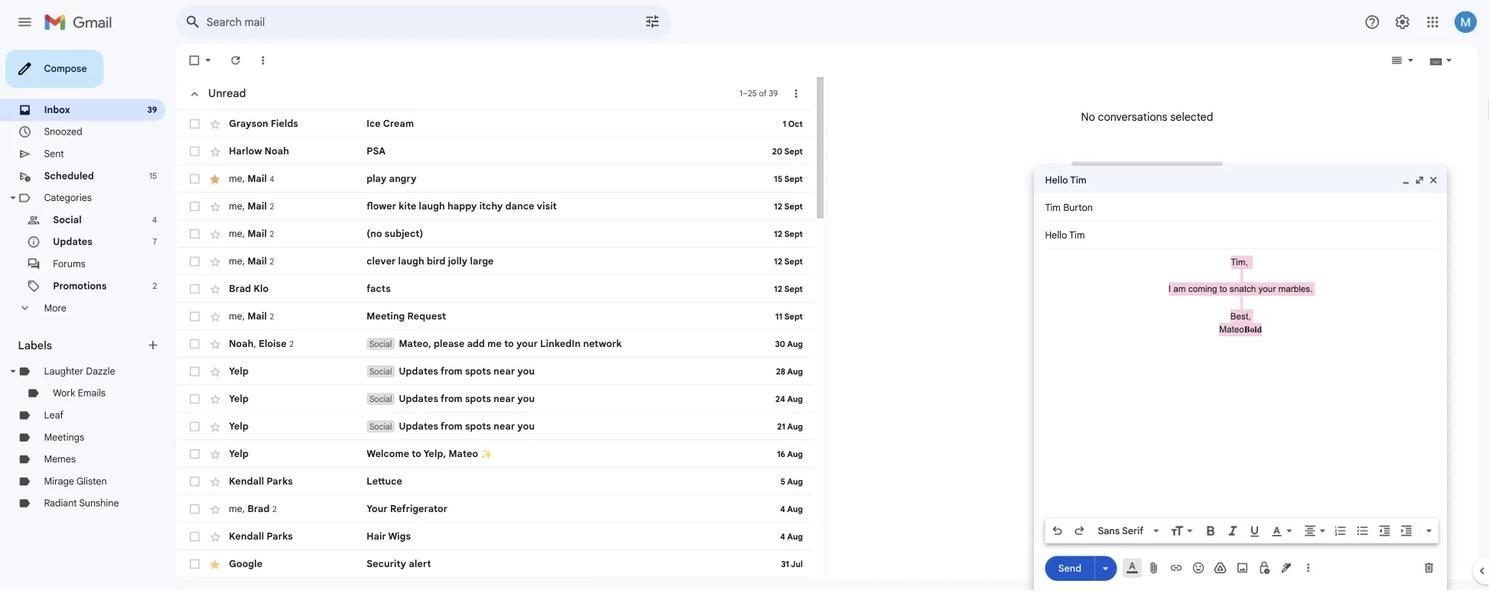 Task type: describe. For each thing, give the bounding box(es) containing it.
i
[[1299, 316, 1301, 327]]

numbered list ‪(⌘⇧7)‬ image
[[1482, 583, 1489, 591]]

klo
[[281, 314, 298, 328]]

visit
[[596, 223, 618, 236]]

me , mail for flower kite laugh happy itchy dance visit
[[254, 222, 296, 236]]

itchy
[[532, 223, 558, 236]]

near for fourth row from the bottom of the unread tab panel
[[548, 467, 572, 481]]

memes link
[[49, 504, 84, 517]]

39
[[164, 116, 174, 128]]

0.05 gb of 15 gb used
[[1206, 191, 1316, 204]]

near for fifth row from the bottom of the unread tab panel
[[548, 437, 572, 450]]

row containing grayson fields
[[196, 122, 904, 153]]

more
[[49, 336, 74, 349]]

12 row from the top
[[196, 459, 904, 490]]

unread
[[231, 96, 273, 111]]

flower kite laugh happy itchy dance visit
[[407, 223, 618, 236]]

font ‪(⌘⇧5, ⌘⇧6)‬ list box
[[1279, 583, 1291, 591]]

main menu image
[[18, 15, 37, 34]]

forums
[[59, 287, 95, 300]]

your
[[407, 559, 430, 572]]

1 vertical spatial to
[[560, 376, 571, 389]]

ice
[[407, 131, 423, 144]]

used
[[1292, 191, 1316, 204]]

3 yelp from the top
[[254, 467, 276, 481]]

refresh image
[[254, 60, 269, 75]]

meetings
[[49, 480, 94, 493]]

2 from from the top
[[489, 437, 514, 450]]

yelp,
[[470, 498, 495, 511]]

noah , eloise 2
[[254, 375, 326, 389]]

play angry link
[[407, 191, 820, 207]]

labels
[[20, 376, 58, 392]]

mateo
[[498, 498, 531, 511]]

Subject field
[[1161, 254, 1489, 269]]

network
[[648, 376, 691, 389]]

facts link
[[407, 314, 820, 329]]

i am coming to snatch your marbles.
[[1299, 316, 1459, 327]]

1 horizontal spatial noah
[[293, 161, 321, 175]]

am
[[1304, 316, 1318, 327]]

inbox
[[49, 116, 78, 129]]

follow link to manage storage image
[[1322, 190, 1337, 205]]

1 you from the top
[[575, 406, 594, 419]]

laughter
[[49, 406, 93, 419]]

categories link
[[49, 213, 102, 227]]

hello
[[1161, 193, 1187, 207]]

account
[[1228, 568, 1262, 579]]

kite
[[443, 223, 462, 236]]

work emails link
[[59, 431, 117, 444]]

sent
[[49, 165, 71, 178]]

ice cream
[[407, 131, 460, 144]]

1 yelp from the top
[[254, 406, 276, 419]]

harlow
[[254, 161, 291, 175]]

last
[[1208, 568, 1225, 579]]

(no
[[407, 253, 424, 266]]

meeting request
[[407, 345, 495, 358]]

4 mail from the top
[[274, 345, 296, 358]]

more button
[[0, 330, 184, 355]]

3 spots from the top
[[516, 467, 545, 481]]

social inside labels navigation
[[59, 238, 91, 251]]

welcome to yelp, mateo link
[[407, 497, 820, 512]]

me ,
[[254, 284, 274, 297]]

meeting
[[407, 345, 449, 358]]

of
[[1249, 191, 1259, 204]]

6 row from the top
[[196, 275, 904, 306]]

to inside 'text box'
[[1355, 316, 1364, 327]]

1 horizontal spatial 15
[[1262, 191, 1272, 204]]

3 social updates from spots near you from the top
[[410, 467, 594, 481]]

happy
[[497, 223, 529, 236]]

(no subject) link
[[407, 252, 820, 268]]

15 inside labels navigation
[[166, 190, 174, 201]]

scheduled
[[49, 189, 104, 202]]

memes
[[49, 504, 84, 517]]

dazzle
[[96, 406, 128, 419]]

(no subject)
[[407, 253, 470, 266]]

1 spots from the top
[[516, 406, 545, 419]]

lettuce link
[[407, 528, 820, 543]]

snatch
[[1366, 316, 1396, 327]]

your inside 'text box'
[[1399, 316, 1418, 327]]

1 – 25
[[822, 98, 841, 110]]

subject)
[[427, 253, 470, 266]]

1 from from the top
[[489, 406, 514, 419]]

2 social updates from spots near you from the top
[[410, 437, 594, 450]]

3 row from the top
[[196, 184, 904, 214]]

promotions link
[[59, 311, 119, 325]]

welcome to yelp, mateo
[[407, 498, 534, 511]]

3 from from the top
[[489, 467, 514, 481]]

forums link
[[59, 287, 95, 300]]

3 you from the top
[[575, 467, 594, 481]]

updates inside labels navigation
[[59, 262, 103, 276]]

gmail image
[[49, 9, 132, 40]]

your refrigerator link
[[407, 558, 820, 574]]

conversations
[[1220, 122, 1297, 138]]

labels heading
[[20, 376, 162, 392]]

laugh
[[465, 223, 494, 236]]

psa link
[[407, 161, 820, 176]]

emails
[[86, 431, 117, 444]]

hello tim
[[1161, 193, 1208, 207]]

0.05
[[1206, 191, 1229, 204]]

snoozed
[[49, 140, 92, 153]]

play
[[407, 192, 429, 205]]



Task type: locate. For each thing, give the bounding box(es) containing it.
2 gb from the left
[[1275, 191, 1289, 204]]

near for sixth row from the bottom
[[548, 406, 572, 419]]

10 row from the top
[[196, 398, 904, 428]]

2 horizontal spatial to
[[1355, 316, 1364, 327]]

2 horizontal spatial 2
[[321, 377, 326, 388]]

1 horizontal spatial your
[[1399, 316, 1418, 327]]

1 vertical spatial spots
[[516, 437, 545, 450]]

hour
[[1305, 568, 1324, 579]]

2 vertical spatial me , mail
[[254, 253, 296, 266]]

row containing harlow noah
[[196, 153, 904, 184]]

1 vertical spatial you
[[575, 437, 594, 450]]

1 row from the top
[[196, 122, 904, 153]]

your refrigerator
[[407, 559, 497, 572]]

0 horizontal spatial noah
[[254, 375, 281, 389]]

0 horizontal spatial 1
[[822, 98, 825, 110]]

2
[[170, 312, 174, 324], [299, 346, 304, 358], [321, 377, 326, 388]]

dance
[[561, 223, 593, 236]]

2 inside noah , eloise 2
[[321, 377, 326, 388]]

2 vertical spatial near
[[548, 467, 572, 481]]

selected
[[1301, 122, 1348, 138]]

1 vertical spatial social updates from spots near you
[[410, 437, 594, 450]]

lettuce
[[407, 529, 447, 542]]

1 horizontal spatial 2
[[299, 346, 304, 358]]

refrigerator
[[433, 559, 497, 572]]

ice cream link
[[407, 130, 820, 145]]

15 down 39
[[166, 190, 174, 201]]

angry
[[432, 192, 462, 205]]

cream
[[425, 131, 460, 144]]

inbox link
[[49, 116, 78, 129]]

1 me , mail from the top
[[254, 192, 296, 205]]

laughter dazzle
[[49, 406, 128, 419]]

1 vertical spatial 2
[[299, 346, 304, 358]]

search mail image
[[200, 11, 228, 38]]

9 row from the top
[[196, 367, 904, 398]]

linkedin
[[600, 376, 645, 389]]

1 vertical spatial noah
[[254, 375, 281, 389]]

4 row from the top
[[196, 214, 904, 245]]

–
[[825, 98, 831, 110]]

row
[[196, 122, 904, 153], [196, 153, 904, 184], [196, 184, 904, 214], [196, 214, 904, 245], [196, 245, 904, 275], [196, 275, 904, 306], [196, 306, 904, 337], [196, 337, 904, 367], [196, 367, 904, 398], [196, 398, 904, 428], [196, 428, 904, 459], [196, 459, 904, 490], [196, 490, 904, 520], [196, 520, 904, 551], [196, 551, 904, 581]]

activity:
[[1264, 568, 1296, 579]]

15
[[166, 190, 174, 201], [1262, 191, 1272, 204]]

2 inside me , mail 2
[[299, 346, 304, 358]]

4 yelp from the top
[[254, 498, 276, 511]]

me , mail 2
[[254, 345, 304, 358]]

8 row from the top
[[196, 337, 904, 367]]

2 spots from the top
[[516, 437, 545, 450]]

me
[[254, 192, 269, 205], [254, 222, 269, 236], [254, 253, 269, 266], [254, 284, 269, 297], [254, 345, 269, 358], [541, 376, 557, 389], [254, 559, 269, 572]]

to left yelp,
[[457, 498, 468, 511]]

promotions
[[59, 311, 119, 325]]

11 row from the top
[[196, 428, 904, 459]]

1 horizontal spatial gb
[[1275, 191, 1289, 204]]

1 vertical spatial near
[[548, 437, 572, 450]]

0 horizontal spatial 2
[[170, 312, 174, 324]]

coming
[[1321, 316, 1353, 327]]

0 vertical spatial your
[[1399, 316, 1418, 327]]

brad klo
[[254, 314, 298, 328]]

noah down me , mail 2
[[254, 375, 281, 389]]

mail for (no
[[274, 253, 296, 266]]

1 vertical spatial me , mail
[[254, 222, 296, 236]]

1 vertical spatial your
[[573, 376, 597, 389]]

your
[[1399, 316, 1418, 327], [573, 376, 597, 389]]

marbles.
[[1421, 316, 1459, 327]]

0 vertical spatial to
[[1355, 316, 1364, 327]]

1 social updates from spots near you from the top
[[410, 406, 594, 419]]

last account activity: 1 hour ago
[[1208, 568, 1342, 579]]

me , mail for (no subject)
[[254, 253, 296, 266]]

15 row from the top
[[196, 551, 904, 581]]

13 row from the top
[[196, 490, 904, 520]]

mail for flower
[[274, 222, 296, 236]]

gb left of
[[1232, 191, 1246, 204]]

parks
[[296, 529, 325, 542]]

your inside unread tab panel
[[573, 376, 597, 389]]

2 for noah
[[321, 377, 326, 388]]

meeting request link
[[407, 344, 820, 359]]

hello tim dialog
[[1149, 185, 1489, 591]]

0 vertical spatial spots
[[516, 406, 545, 419]]

compose button
[[6, 55, 115, 98]]

15 right of
[[1262, 191, 1272, 204]]

unread tab panel
[[196, 86, 904, 591]]

row containing kendall parks
[[196, 520, 904, 551]]

2 vertical spatial spots
[[516, 467, 545, 481]]

row containing brad klo
[[196, 306, 904, 337]]

0 vertical spatial noah
[[293, 161, 321, 175]]

leaf link
[[49, 455, 71, 468]]

1 vertical spatial 1
[[1299, 568, 1302, 579]]

1 gb from the left
[[1232, 191, 1246, 204]]

unread button
[[200, 89, 279, 120]]

14 row from the top
[[196, 520, 904, 551]]

eloise
[[287, 375, 318, 389]]

compose
[[49, 70, 97, 83]]

2 near from the top
[[548, 437, 572, 450]]

2 you from the top
[[575, 437, 594, 450]]

grayson fields
[[254, 131, 331, 144]]

1 horizontal spatial 1
[[1299, 568, 1302, 579]]

snoozed link
[[49, 140, 92, 153]]

3 mail from the top
[[274, 253, 296, 266]]

yelp
[[254, 406, 276, 419], [254, 437, 276, 450], [254, 467, 276, 481], [254, 498, 276, 511]]

3 me , mail from the top
[[254, 253, 296, 266]]

flower
[[407, 223, 440, 236]]

2 vertical spatial 2
[[321, 377, 326, 388]]

request
[[452, 345, 495, 358]]

social updates from spots near you
[[410, 406, 594, 419], [410, 437, 594, 450], [410, 467, 594, 481]]

main content
[[196, 49, 1489, 591]]

your right the snatch
[[1399, 316, 1418, 327]]

spots
[[516, 406, 545, 419], [516, 437, 545, 450], [516, 467, 545, 481]]

2 me , mail from the top
[[254, 222, 296, 236]]

2 yelp from the top
[[254, 437, 276, 450]]

None checkbox
[[208, 191, 223, 207], [208, 222, 223, 237], [208, 252, 223, 268], [208, 375, 223, 390], [208, 405, 223, 421], [208, 497, 223, 512], [208, 528, 223, 543], [208, 558, 223, 574], [208, 589, 223, 591], [208, 191, 223, 207], [208, 222, 223, 237], [208, 252, 223, 268], [208, 375, 223, 390], [208, 405, 223, 421], [208, 497, 223, 512], [208, 528, 223, 543], [208, 558, 223, 574], [208, 589, 223, 591]]

labels navigation
[[0, 49, 196, 591]]

0 vertical spatial near
[[548, 406, 572, 419]]

play angry
[[407, 192, 462, 205]]

1
[[822, 98, 825, 110], [1299, 568, 1302, 579]]

1 left 25
[[822, 98, 825, 110]]

2 mail from the top
[[274, 222, 296, 236]]

7 row from the top
[[196, 306, 904, 337]]

2 row from the top
[[196, 153, 904, 184]]

0 horizontal spatial 15
[[166, 190, 174, 201]]

fields
[[300, 131, 331, 144]]

tim
[[1189, 193, 1208, 207]]

add
[[519, 376, 538, 389]]

leaf
[[49, 455, 71, 468]]

gb left used
[[1275, 191, 1289, 204]]

0 horizontal spatial your
[[573, 376, 597, 389]]

0 vertical spatial 2
[[170, 312, 174, 324]]

2 vertical spatial you
[[575, 467, 594, 481]]

2 inside labels navigation
[[170, 312, 174, 324]]

mail
[[274, 192, 296, 205], [274, 222, 296, 236], [274, 253, 296, 266], [274, 345, 296, 358]]

laughter dazzle link
[[49, 406, 128, 419]]

None checkbox
[[208, 60, 223, 75], [208, 130, 223, 145], [208, 161, 223, 176], [208, 283, 223, 298], [208, 314, 223, 329], [208, 344, 223, 359], [208, 436, 223, 451], [208, 467, 223, 482], [208, 60, 223, 75], [208, 130, 223, 145], [208, 161, 223, 176], [208, 283, 223, 298], [208, 314, 223, 329], [208, 344, 223, 359], [208, 436, 223, 451], [208, 467, 223, 482]]

Search mail text field
[[229, 17, 673, 32]]

0 horizontal spatial gb
[[1232, 191, 1246, 204]]

categories
[[49, 213, 102, 227]]

social link
[[59, 238, 91, 251]]

kendall
[[254, 529, 293, 542]]

25
[[831, 98, 841, 110]]

2 vertical spatial social updates from spots near you
[[410, 467, 594, 481]]

0 vertical spatial social updates from spots near you
[[410, 406, 594, 419]]

1 near from the top
[[548, 406, 572, 419]]

3 near from the top
[[548, 467, 572, 481]]

no
[[1201, 122, 1217, 138]]

you
[[575, 406, 594, 419], [575, 437, 594, 450], [575, 467, 594, 481]]

Message Body text field
[[1161, 284, 1489, 572]]

2 vertical spatial to
[[457, 498, 468, 511]]

formatting options toolbar
[[1161, 577, 1489, 591]]

your left linkedin
[[573, 376, 597, 389]]

grayson
[[254, 131, 298, 144]]

to right the add
[[560, 376, 571, 389]]

psa
[[407, 161, 428, 175]]

2 for me
[[299, 346, 304, 358]]

main content containing unread
[[196, 49, 1489, 591]]

1 inside unread tab panel
[[822, 98, 825, 110]]

to left the snatch
[[1355, 316, 1364, 327]]

row containing noah
[[196, 367, 904, 398]]

0 horizontal spatial to
[[457, 498, 468, 511]]

0 vertical spatial me , mail
[[254, 192, 296, 205]]

social mateo, please add me to your linkedin network
[[410, 376, 691, 389]]

noah down fields
[[293, 161, 321, 175]]

0 vertical spatial 1
[[822, 98, 825, 110]]

None search field
[[196, 6, 747, 43]]

1 horizontal spatial to
[[560, 376, 571, 389]]

welcome
[[407, 498, 454, 511]]

scheduled link
[[49, 189, 104, 202]]

work emails
[[59, 431, 117, 444]]

brad
[[254, 314, 279, 328]]

mail for play
[[274, 192, 296, 205]]

me , mail for play angry
[[254, 192, 296, 205]]

updates link
[[59, 262, 103, 276]]

font ‪(⌘⇧5, ⌘⇧6)‬ image
[[1279, 583, 1291, 591]]

0 vertical spatial from
[[489, 406, 514, 419]]

1 vertical spatial from
[[489, 437, 514, 450]]

from
[[489, 406, 514, 419], [489, 437, 514, 450], [489, 467, 514, 481]]

flower kite laugh happy itchy dance visit link
[[407, 222, 820, 237]]

mateo,
[[443, 376, 479, 389]]

please
[[482, 376, 516, 389]]

0 vertical spatial you
[[575, 406, 594, 419]]

1 mail from the top
[[274, 192, 296, 205]]

social inside social mateo, please add me to your linkedin network
[[410, 376, 435, 388]]

2 vertical spatial from
[[489, 467, 514, 481]]

ago
[[1326, 568, 1342, 579]]

kendall parks
[[254, 529, 325, 542]]

5 row from the top
[[196, 245, 904, 275]]

1 left hour
[[1299, 568, 1302, 579]]



Task type: vqa. For each thing, say whether or not it's contained in the screenshot.


